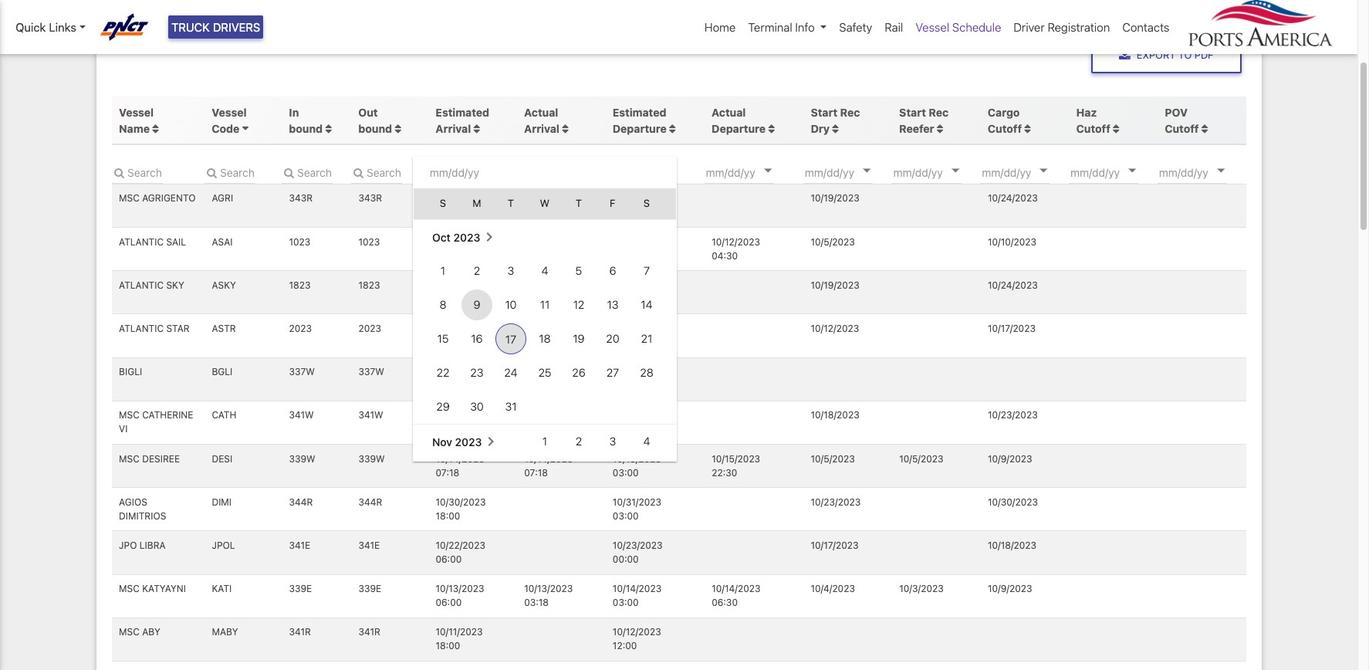Task type: locate. For each thing, give the bounding box(es) containing it.
reefer
[[900, 122, 935, 135]]

bound down in
[[289, 122, 323, 135]]

1 horizontal spatial 1823
[[359, 279, 380, 291]]

10/31/2023 03:00
[[613, 496, 662, 522]]

week 1 row down 31
[[414, 424, 676, 459]]

msc for msc agrigento
[[119, 193, 140, 204]]

0 horizontal spatial departure
[[613, 122, 667, 135]]

2 cutoff from the left
[[1077, 122, 1111, 135]]

10/13/2023 up 03:18
[[524, 583, 573, 595]]

1 start from the left
[[811, 106, 838, 119]]

0 vertical spatial 10/19/2023
[[811, 193, 860, 204]]

07:18 down the nov
[[436, 467, 460, 478]]

10/13/2023 for 06:00
[[436, 583, 484, 595]]

03:00 up 10/12/2023 12:00
[[613, 597, 639, 609]]

registration
[[1048, 20, 1111, 34]]

10/25/2023 06:00 up the nov 2023
[[436, 410, 486, 435]]

vessel code
[[212, 106, 247, 135]]

0 horizontal spatial 339e
[[289, 583, 312, 595]]

1 vertical spatial week 1 row
[[414, 424, 676, 459]]

0 vertical spatial atlantic
[[119, 236, 164, 248]]

msc left aby
[[119, 626, 140, 638]]

bound inside "in bound"
[[289, 122, 323, 135]]

1 vertical spatial 10/19/2023
[[811, 279, 860, 291]]

03:00 for 10/15/2023 03:00
[[613, 467, 639, 478]]

0 horizontal spatial 343r
[[289, 193, 313, 204]]

2 arrival from the left
[[524, 122, 560, 135]]

343r
[[289, 193, 313, 204], [359, 193, 382, 204]]

cutoff down pov
[[1165, 122, 1199, 135]]

1 horizontal spatial 341e
[[359, 540, 380, 551]]

0 vertical spatial 10/9/2023
[[988, 453, 1033, 464]]

1 vertical spatial 18:00
[[436, 640, 460, 652]]

2023 inside "week 1" row
[[455, 435, 482, 448]]

1 horizontal spatial 341r
[[359, 626, 381, 638]]

4 03:00 from the top
[[613, 510, 639, 522]]

2 horizontal spatial vessel
[[916, 20, 950, 34]]

4 down october 2023 element
[[541, 264, 548, 277]]

10/19/2023 for 10/27/2023
[[811, 193, 860, 204]]

1 horizontal spatial actual
[[712, 106, 746, 119]]

rail
[[885, 20, 904, 34]]

06:00 up the nov
[[436, 423, 462, 435]]

1 horizontal spatial t
[[576, 197, 582, 209]]

agios dimitrios
[[119, 496, 166, 522]]

download image
[[1120, 49, 1131, 61]]

5 msc from the top
[[119, 626, 140, 638]]

vessel for schedule
[[916, 20, 950, 34]]

1 horizontal spatial 07:18
[[524, 467, 548, 478]]

06:00 up the 10/11/2023 18:00
[[436, 597, 462, 609]]

vessel name
[[119, 106, 154, 135]]

14
[[641, 298, 653, 311]]

2 10/9/2023 from the top
[[988, 583, 1033, 595]]

week 3 row
[[414, 322, 676, 356]]

10/11/2023 down 08:00 at the top of page
[[436, 236, 483, 248]]

03:00 down 10/31/2023
[[613, 510, 639, 522]]

03:00 up 10/31/2023
[[613, 467, 639, 478]]

1 horizontal spatial rec
[[929, 106, 949, 119]]

1 vertical spatial 10/12/2023
[[811, 323, 860, 334]]

0 vertical spatial 2
[[474, 264, 480, 277]]

06:00 inside 10/13/2023 06:00
[[436, 597, 462, 609]]

atlantic left star
[[119, 323, 164, 334]]

haz cutoff
[[1077, 106, 1111, 135]]

code
[[212, 122, 240, 135]]

5 03:00 from the top
[[613, 597, 639, 609]]

bgli
[[212, 366, 233, 378]]

10/25/2023 06:00
[[436, 279, 486, 305], [436, 410, 486, 435]]

1 horizontal spatial 344r
[[359, 496, 382, 508]]

10/4/2023
[[811, 583, 855, 595]]

10/15/2023 up 10/31/2023
[[613, 453, 662, 464]]

1 estimated from the left
[[436, 106, 490, 119]]

2 10/15/2023 from the left
[[712, 453, 761, 464]]

msc left agrigento
[[119, 193, 140, 204]]

actual arrival
[[524, 106, 560, 135]]

1 bound from the left
[[289, 122, 323, 135]]

0 horizontal spatial 10/13/2023
[[436, 583, 484, 595]]

25
[[538, 366, 552, 379]]

actual inside actual departure
[[712, 106, 746, 119]]

1 10/15/2023 from the left
[[613, 453, 662, 464]]

10/14/2023 down week 5 row
[[524, 453, 573, 464]]

1 horizontal spatial start
[[900, 106, 926, 119]]

msc
[[119, 193, 140, 204], [119, 410, 140, 421], [119, 453, 140, 464], [119, 583, 140, 595], [119, 626, 140, 638]]

1 vertical spatial 10/17/2023
[[811, 540, 859, 551]]

cutoff
[[988, 122, 1022, 135], [1077, 122, 1111, 135], [1165, 122, 1199, 135]]

18:00 for 10/30/2023 18:00
[[436, 510, 460, 522]]

1 horizontal spatial 1023
[[359, 236, 380, 248]]

0 vertical spatial 3
[[508, 264, 514, 277]]

2023
[[453, 230, 480, 244], [289, 323, 312, 334], [359, 323, 381, 334], [455, 435, 482, 448]]

03:00 inside 10/31/2023 03:00
[[613, 510, 639, 522]]

10/18/2023
[[436, 323, 485, 334], [811, 410, 860, 421], [988, 540, 1037, 551]]

1 down oct
[[441, 264, 445, 277]]

2 341r from the left
[[359, 626, 381, 638]]

arrival up week undefined row
[[524, 122, 560, 135]]

msc up vi
[[119, 410, 140, 421]]

03:00 inside 10/14/2023 03:00
[[613, 597, 639, 609]]

06:00 down 10/22/2023
[[436, 554, 462, 565]]

1 18:00 from the top
[[436, 510, 460, 522]]

18:00 inside the 10/11/2023 18:00
[[436, 640, 460, 652]]

2 10/25/2023 06:00 from the top
[[436, 410, 486, 435]]

1 10/25/2023 06:00 from the top
[[436, 279, 486, 305]]

10/13/2023 down 10/22/2023 06:00
[[436, 583, 484, 595]]

10/14/2023 down 00:00
[[613, 583, 662, 595]]

0 horizontal spatial start
[[811, 106, 838, 119]]

2 vertical spatial 10/24/2023
[[613, 366, 663, 378]]

rec inside start rec dry
[[841, 106, 860, 119]]

estimated departure
[[613, 106, 667, 135]]

13
[[607, 298, 619, 311]]

vessel for name
[[119, 106, 154, 119]]

08:00
[[436, 207, 462, 218]]

driver registration
[[1014, 20, 1111, 34]]

06:00 inside "10/18/2023 06:00"
[[436, 337, 462, 348]]

2 18:00 from the top
[[436, 640, 460, 652]]

3 atlantic from the top
[[119, 323, 164, 334]]

0 horizontal spatial 2
[[474, 264, 480, 277]]

03:00 inside 10/15/2023 03:00
[[613, 467, 639, 478]]

2023 right oct
[[453, 230, 480, 244]]

2 339w from the left
[[359, 453, 385, 464]]

start up dry
[[811, 106, 838, 119]]

pov
[[1165, 106, 1188, 119]]

12:00
[[613, 640, 637, 652]]

start rec reefer
[[900, 106, 949, 135]]

3 up 10
[[508, 264, 514, 277]]

msc inside "msc catherine vi"
[[119, 410, 140, 421]]

cargo
[[988, 106, 1020, 119]]

0 horizontal spatial 344r
[[289, 496, 313, 508]]

start
[[811, 106, 838, 119], [900, 106, 926, 119]]

4
[[541, 264, 548, 277], [643, 435, 650, 448]]

2 10/30/2023 from the left
[[988, 496, 1038, 508]]

10/14/2023
[[436, 453, 485, 464], [524, 453, 573, 464], [613, 583, 662, 595], [712, 583, 761, 595]]

m
[[473, 197, 481, 209]]

3 msc from the top
[[119, 453, 140, 464]]

0 vertical spatial 10/18/2023
[[436, 323, 485, 334]]

2 vertical spatial 10/18/2023
[[988, 540, 1037, 551]]

rec up reefer
[[929, 106, 949, 119]]

2 start from the left
[[900, 106, 926, 119]]

start inside start rec reefer
[[900, 106, 926, 119]]

10/15/2023 22:30
[[712, 453, 761, 478]]

1 1823 from the left
[[289, 279, 311, 291]]

18:00 down 10/13/2023 06:00 at the bottom
[[436, 640, 460, 652]]

06:00 inside 10/22/2023 06:00
[[436, 554, 462, 565]]

0 horizontal spatial 10/12/2023
[[613, 626, 661, 638]]

03:00 for 10/31/2023 03:00
[[613, 510, 639, 522]]

departure for estimated
[[613, 122, 667, 135]]

10/22/2023
[[436, 540, 486, 551]]

s up oct
[[440, 197, 446, 209]]

1 341w from the left
[[289, 410, 314, 421]]

0 vertical spatial 10/11/2023
[[436, 236, 483, 248]]

cutoff for cargo
[[988, 122, 1022, 135]]

20
[[606, 332, 620, 345]]

0 vertical spatial 10/12/2023
[[712, 236, 760, 248]]

15
[[437, 332, 449, 345]]

03:18
[[524, 597, 549, 609]]

2 horizontal spatial 10/12/2023
[[811, 323, 860, 334]]

msc catherine vi
[[119, 410, 193, 435]]

0 horizontal spatial 10/30/2023
[[436, 496, 486, 508]]

1 vertical spatial 10/9/2023
[[988, 583, 1033, 595]]

07:18 down week 5 row
[[524, 467, 548, 478]]

2 atlantic from the top
[[119, 279, 164, 291]]

estimated for departure
[[613, 106, 667, 119]]

5
[[576, 264, 582, 277]]

10/13/2023
[[436, 583, 484, 595], [524, 583, 573, 595]]

arrival inside estimated arrival
[[436, 122, 471, 135]]

0 horizontal spatial 1823
[[289, 279, 311, 291]]

1 10/13/2023 from the left
[[436, 583, 484, 595]]

1 vertical spatial 4
[[643, 435, 650, 448]]

0 horizontal spatial s
[[440, 197, 446, 209]]

0 vertical spatial 18:00
[[436, 510, 460, 522]]

msc for msc aby
[[119, 626, 140, 638]]

10/30/2023 for 10/30/2023
[[988, 496, 1038, 508]]

november 2023 element
[[414, 424, 528, 459]]

18:00 inside 10/30/2023 18:00
[[436, 510, 460, 522]]

0 horizontal spatial 341e
[[289, 540, 311, 551]]

06:00 for 341w
[[436, 423, 462, 435]]

1 actual from the left
[[524, 106, 558, 119]]

1 cutoff from the left
[[988, 122, 1022, 135]]

2023 inside row group
[[453, 230, 480, 244]]

2 estimated from the left
[[613, 106, 667, 119]]

3 up 10/15/2023 03:00
[[610, 435, 616, 448]]

arrival for estimated arrival
[[436, 122, 471, 135]]

mm/dd/yy field
[[428, 160, 521, 184]]

2 msc from the top
[[119, 410, 140, 421]]

week undefined row
[[414, 185, 676, 220]]

1 03:00 from the top
[[613, 207, 639, 218]]

msc for msc katyayni
[[119, 583, 140, 595]]

1 inside row group
[[441, 264, 445, 277]]

oct
[[432, 230, 451, 244]]

0 vertical spatial 10/25/2023
[[436, 279, 486, 291]]

18:00
[[436, 510, 460, 522], [436, 640, 460, 652]]

1 vertical spatial 1
[[543, 435, 547, 448]]

vessel up "code"
[[212, 106, 247, 119]]

1 341r from the left
[[289, 626, 311, 638]]

1 departure from the left
[[613, 122, 667, 135]]

0 horizontal spatial 341r
[[289, 626, 311, 638]]

2 vertical spatial 10/12/2023
[[613, 626, 661, 638]]

10/25/2023 up 9 on the left of the page
[[436, 279, 486, 291]]

arrival
[[436, 122, 471, 135], [524, 122, 560, 135]]

10/24/2023 for 10/27/2023
[[988, 193, 1038, 204]]

0 vertical spatial week 1 row
[[414, 254, 676, 288]]

10/25/2023 up the nov 2023
[[436, 410, 486, 421]]

1 337w from the left
[[289, 366, 315, 378]]

arrival for actual arrival
[[524, 122, 560, 135]]

2 10/25/2023 from the top
[[436, 410, 486, 421]]

2 actual from the left
[[712, 106, 746, 119]]

1 horizontal spatial vessel
[[212, 106, 247, 119]]

2 horizontal spatial cutoff
[[1165, 122, 1199, 135]]

row group
[[414, 220, 676, 424]]

2 341w from the left
[[359, 410, 384, 421]]

10/25/2023 06:00 up "10/18/2023 06:00"
[[436, 279, 486, 305]]

12
[[573, 298, 585, 311]]

1 horizontal spatial departure
[[712, 122, 766, 135]]

cargo cutoff
[[988, 106, 1022, 135]]

0 horizontal spatial bound
[[289, 122, 323, 135]]

0 horizontal spatial 1023
[[289, 236, 311, 248]]

03:00 inside 10/27/2023 03:00
[[613, 207, 639, 218]]

actual inside actual arrival
[[524, 106, 558, 119]]

home
[[705, 20, 736, 34]]

rec left start rec reefer
[[841, 106, 860, 119]]

0 horizontal spatial rec
[[841, 106, 860, 119]]

1 horizontal spatial 10/13/2023
[[524, 583, 573, 595]]

bound down the out
[[359, 122, 392, 135]]

1 10/11/2023 from the top
[[436, 236, 483, 248]]

18:00 up 10/22/2023
[[436, 510, 460, 522]]

1 10/25/2023 from the top
[[436, 279, 486, 291]]

atlantic left sky
[[119, 279, 164, 291]]

0 vertical spatial 10/25/2023 06:00
[[436, 279, 486, 305]]

01:00
[[613, 337, 637, 348]]

1 horizontal spatial 10/18/2023
[[811, 410, 860, 421]]

1 horizontal spatial 341w
[[359, 410, 384, 421]]

2 week 1 row from the top
[[414, 424, 676, 459]]

atlantic left sail
[[119, 236, 164, 248]]

0 horizontal spatial cutoff
[[988, 122, 1022, 135]]

1 horizontal spatial 339e
[[359, 583, 382, 595]]

week 1 row up 11
[[414, 254, 676, 288]]

10/14/2023 07:18 down week 5 row
[[524, 453, 573, 478]]

0 vertical spatial 10/24/2023
[[988, 193, 1038, 204]]

11
[[540, 298, 550, 311]]

1 down week 5 row
[[543, 435, 547, 448]]

10/31/2023
[[613, 496, 662, 508]]

0 horizontal spatial 337w
[[289, 366, 315, 378]]

1 vertical spatial atlantic
[[119, 279, 164, 291]]

week 1 row
[[414, 254, 676, 288], [414, 424, 676, 459]]

1 horizontal spatial 339w
[[359, 453, 385, 464]]

oct 2023
[[432, 230, 480, 244]]

cell
[[414, 185, 460, 220], [460, 185, 494, 220], [494, 185, 528, 220], [528, 185, 562, 220], [562, 185, 596, 220], [596, 185, 630, 220], [630, 185, 676, 220], [528, 390, 562, 424], [562, 390, 596, 424], [596, 390, 630, 424], [630, 390, 676, 424]]

0 vertical spatial 1
[[441, 264, 445, 277]]

2023 right the nov
[[455, 435, 482, 448]]

1 horizontal spatial bound
[[359, 122, 392, 135]]

1 horizontal spatial 10/15/2023
[[712, 453, 761, 464]]

1 10/9/2023 from the top
[[988, 453, 1033, 464]]

s
[[440, 197, 446, 209], [644, 197, 650, 209]]

2 s from the left
[[644, 197, 650, 209]]

cutoff down haz in the top right of the page
[[1077, 122, 1111, 135]]

estimated for arrival
[[436, 106, 490, 119]]

17
[[506, 333, 516, 346]]

1 horizontal spatial 337w
[[359, 366, 384, 378]]

1 rec from the left
[[841, 106, 860, 119]]

msc aby
[[119, 626, 160, 638]]

10/13/2023 for 03:18
[[524, 583, 573, 595]]

10/14/2023 07:18 down the nov 2023
[[436, 453, 485, 478]]

1 horizontal spatial 2
[[576, 435, 582, 448]]

2023 left 15 on the left
[[359, 323, 381, 334]]

msc left katyayni
[[119, 583, 140, 595]]

10/24/2023 up 10/10/2023
[[988, 193, 1038, 204]]

1 msc from the top
[[119, 193, 140, 204]]

10/25/2023 06:00 for 1823
[[436, 279, 486, 305]]

00:00
[[613, 554, 639, 565]]

2 10/11/2023 from the top
[[436, 626, 483, 638]]

start up reefer
[[900, 106, 926, 119]]

4 up 10/15/2023 03:00
[[643, 435, 650, 448]]

1 horizontal spatial 10/12/2023
[[712, 236, 760, 248]]

03:00 left 14
[[613, 293, 639, 305]]

03:00 down 10/27/2023
[[613, 207, 639, 218]]

desi
[[212, 453, 233, 464]]

arrival up mm/dd/yy field
[[436, 122, 471, 135]]

1 07:18 from the left
[[436, 467, 460, 478]]

1 horizontal spatial 10/30/2023
[[988, 496, 1038, 508]]

0 horizontal spatial 3
[[508, 264, 514, 277]]

departure for actual
[[712, 122, 766, 135]]

t left w on the top of the page
[[508, 197, 514, 209]]

1 horizontal spatial arrival
[[524, 122, 560, 135]]

week 2 row
[[414, 288, 676, 322]]

driver registration link
[[1008, 12, 1117, 42]]

2 horizontal spatial 10/18/2023
[[988, 540, 1037, 551]]

2 rec from the left
[[929, 106, 949, 119]]

name
[[119, 122, 150, 135]]

18:00 for 10/11/2023 18:00
[[436, 640, 460, 652]]

2
[[474, 264, 480, 277], [576, 435, 582, 448]]

1 vertical spatial 10/25/2023 06:00
[[436, 410, 486, 435]]

2 10/13/2023 from the left
[[524, 583, 573, 595]]

1 vertical spatial 10/25/2023
[[436, 410, 486, 421]]

0 horizontal spatial 341w
[[289, 410, 314, 421]]

start for reefer
[[900, 106, 926, 119]]

out bound
[[359, 106, 395, 135]]

start for dry
[[811, 106, 838, 119]]

10/24/2023 down 01:00
[[613, 366, 663, 378]]

info
[[796, 20, 815, 34]]

0 horizontal spatial estimated
[[436, 106, 490, 119]]

2 bound from the left
[[359, 122, 392, 135]]

t right w on the top of the page
[[576, 197, 582, 209]]

vessel right rail
[[916, 20, 950, 34]]

10/24/2023 down 10/10/2023
[[988, 279, 1038, 291]]

1 horizontal spatial cutoff
[[1077, 122, 1111, 135]]

06:00 for 341e
[[436, 554, 462, 565]]

estimated inside estimated departure
[[613, 106, 667, 119]]

aby
[[142, 626, 160, 638]]

10/18/2023 06:00
[[436, 323, 485, 348]]

10/30/2023 18:00
[[436, 496, 486, 522]]

1 10/30/2023 from the left
[[436, 496, 486, 508]]

1 atlantic from the top
[[119, 236, 164, 248]]

0 horizontal spatial arrival
[[436, 122, 471, 135]]

1 horizontal spatial s
[[644, 197, 650, 209]]

3 cutoff from the left
[[1165, 122, 1199, 135]]

0 vertical spatial 4
[[541, 264, 548, 277]]

1 vertical spatial 10/24/2023
[[988, 279, 1038, 291]]

10/23/2023
[[436, 366, 486, 378], [988, 410, 1038, 421], [811, 496, 861, 508], [613, 540, 663, 551]]

0 horizontal spatial 10/14/2023 07:18
[[436, 453, 485, 478]]

0 horizontal spatial 10/18/2023
[[436, 323, 485, 334]]

06:00 for 339e
[[436, 597, 462, 609]]

10/11/2023 down 10/13/2023 06:00 at the bottom
[[436, 626, 483, 638]]

0 horizontal spatial 1
[[441, 264, 445, 277]]

22:30
[[712, 467, 738, 478]]

1 arrival from the left
[[436, 122, 471, 135]]

home link
[[699, 12, 742, 42]]

06:00 left 9 on the left of the page
[[436, 293, 462, 305]]

1 horizontal spatial 4
[[643, 435, 650, 448]]

msc down vi
[[119, 453, 140, 464]]

0 horizontal spatial 339w
[[289, 453, 315, 464]]

06:00 left 16
[[436, 337, 462, 348]]

344r
[[289, 496, 313, 508], [359, 496, 382, 508]]

cutoff down cargo at the right top of the page
[[988, 122, 1022, 135]]

schedule
[[953, 20, 1002, 34]]

2 up 9 on the left of the page
[[474, 264, 480, 277]]

0 horizontal spatial actual
[[524, 106, 558, 119]]

10/9/2023
[[988, 453, 1033, 464], [988, 583, 1033, 595]]

1 horizontal spatial estimated
[[613, 106, 667, 119]]

10/3/2023
[[900, 583, 944, 595]]

vessel up name
[[119, 106, 154, 119]]

10/15/2023 for 03:00
[[613, 453, 662, 464]]

0 horizontal spatial 10/15/2023
[[613, 453, 662, 464]]

1 10/14/2023 07:18 from the left
[[436, 453, 485, 478]]

2 343r from the left
[[359, 193, 382, 204]]

None field
[[112, 160, 163, 184], [204, 160, 255, 184], [282, 160, 333, 184], [351, 160, 402, 184], [112, 160, 163, 184], [204, 160, 255, 184], [282, 160, 333, 184], [351, 160, 402, 184]]

10/25/2023 06:00 for 341w
[[436, 410, 486, 435]]

10/17/2023
[[988, 323, 1036, 334], [811, 540, 859, 551]]

atlantic for atlantic sky
[[119, 279, 164, 291]]

dimi
[[212, 496, 232, 508]]

s right f
[[644, 197, 650, 209]]

rec for start rec reefer
[[929, 106, 949, 119]]

start inside start rec dry
[[811, 106, 838, 119]]

10/15/2023 up 22:30
[[712, 453, 761, 464]]

2 departure from the left
[[712, 122, 766, 135]]

8
[[440, 298, 446, 311]]

0 horizontal spatial t
[[508, 197, 514, 209]]

2 down week 5 row
[[576, 435, 582, 448]]

2 vertical spatial atlantic
[[119, 323, 164, 334]]

bound for out
[[359, 122, 392, 135]]

1 horizontal spatial 10/17/2023
[[988, 323, 1036, 334]]

4 msc from the top
[[119, 583, 140, 595]]

rec inside start rec reefer
[[929, 106, 949, 119]]

0 horizontal spatial vessel
[[119, 106, 154, 119]]

10/15/2023
[[613, 453, 662, 464], [712, 453, 761, 464]]

3 03:00 from the top
[[613, 467, 639, 478]]

bound for in
[[289, 122, 323, 135]]

bound inside out bound
[[359, 122, 392, 135]]



Task type: describe. For each thing, give the bounding box(es) containing it.
04:30
[[712, 250, 738, 261]]

msc agrigento
[[119, 193, 196, 204]]

atlantic sail
[[119, 236, 186, 248]]

2 341e from the left
[[359, 540, 380, 551]]

1 344r from the left
[[289, 496, 313, 508]]

1 horizontal spatial 3
[[610, 435, 616, 448]]

links
[[49, 20, 76, 34]]

1 vertical spatial 10/18/2023
[[811, 410, 860, 421]]

10/23/2023 00:00
[[613, 540, 663, 565]]

2 339e from the left
[[359, 583, 382, 595]]

10/14/2023 down the nov 2023
[[436, 453, 485, 464]]

row group containing oct 2023
[[414, 220, 676, 424]]

10/11/2023 for 10/11/2023 18:00
[[436, 626, 483, 638]]

terminal
[[748, 20, 793, 34]]

1 339e from the left
[[289, 583, 312, 595]]

october 2023 element
[[414, 220, 676, 254]]

contacts
[[1123, 20, 1170, 34]]

10/19/2023 01:00
[[613, 323, 662, 348]]

2 03:00 from the top
[[613, 293, 639, 305]]

atlantic sky
[[119, 279, 184, 291]]

cutoff for haz
[[1077, 122, 1111, 135]]

2 07:18 from the left
[[524, 467, 548, 478]]

agrigento
[[142, 193, 196, 204]]

2 inside row group
[[474, 264, 480, 277]]

1 341e from the left
[[289, 540, 311, 551]]

pov cutoff
[[1165, 106, 1199, 135]]

10/12/2023 04:30
[[712, 236, 760, 261]]

start rec dry
[[811, 106, 860, 135]]

monday october 9 2023 cell
[[460, 288, 494, 322]]

tuesday october 17 2023 cell
[[494, 322, 528, 356]]

10/12/2023 for 10/12/2023 04:30
[[712, 236, 760, 248]]

quick links
[[15, 20, 76, 34]]

10/12/2023 for 10/12/2023 12:00
[[613, 626, 661, 638]]

2 344r from the left
[[359, 496, 382, 508]]

9
[[474, 298, 480, 311]]

10/25/2023 for 341w
[[436, 410, 486, 421]]

2 10/14/2023 07:18 from the left
[[524, 453, 573, 478]]

0 horizontal spatial 10/17/2023
[[811, 540, 859, 551]]

rec for start rec dry
[[841, 106, 860, 119]]

27
[[607, 366, 619, 379]]

atlantic for atlantic star
[[119, 323, 164, 334]]

21
[[641, 332, 653, 345]]

msc for msc catherine vi
[[119, 410, 140, 421]]

safety
[[840, 20, 873, 34]]

6
[[609, 264, 616, 277]]

vessel schedule
[[916, 20, 1002, 34]]

f
[[610, 197, 616, 209]]

catherine
[[142, 410, 193, 421]]

24
[[504, 366, 518, 379]]

out
[[359, 106, 378, 119]]

10/15/2023 03:00
[[613, 453, 662, 478]]

atlantic star
[[119, 323, 190, 334]]

actual departure
[[712, 106, 766, 135]]

10/5/2023 for 10/15/2023
[[811, 453, 855, 464]]

nov 2023
[[432, 435, 482, 448]]

1 339w from the left
[[289, 453, 315, 464]]

desiree
[[142, 453, 180, 464]]

10/14/2023 up 06:30
[[712, 583, 761, 595]]

1 week 1 row from the top
[[414, 254, 676, 288]]

week 5 row
[[414, 390, 676, 424]]

22
[[437, 366, 450, 379]]

18
[[539, 332, 551, 345]]

2 t from the left
[[576, 197, 582, 209]]

week 4 row
[[414, 356, 676, 390]]

10/12/2023 for 10/12/2023
[[811, 323, 860, 334]]

actual for actual arrival
[[524, 106, 558, 119]]

10/13/2023 03:18
[[524, 583, 573, 609]]

10/26/2023
[[436, 193, 486, 204]]

vessel for code
[[212, 106, 247, 119]]

asai
[[212, 236, 233, 248]]

10/11/2023 for 10/11/2023
[[436, 236, 483, 248]]

msc katyayni
[[119, 583, 186, 595]]

2023 right astr on the top left of page
[[289, 323, 312, 334]]

26
[[572, 366, 586, 379]]

0 vertical spatial 10/17/2023
[[988, 323, 1036, 334]]

10/19/2023 for 03:00
[[811, 279, 860, 291]]

asky
[[212, 279, 236, 291]]

terminal info link
[[742, 12, 833, 42]]

03:00 for 10/27/2023 03:00
[[613, 207, 639, 218]]

kati
[[212, 583, 232, 595]]

astr
[[212, 323, 236, 334]]

katyayni
[[142, 583, 186, 595]]

10/5/2023 for 10/12/2023
[[811, 236, 855, 248]]

1 343r from the left
[[289, 193, 313, 204]]

10/22/2023 06:00
[[436, 540, 486, 565]]

10/15/2023 for 22:30
[[712, 453, 761, 464]]

28
[[640, 366, 654, 379]]

06:00 for 2023
[[436, 337, 462, 348]]

10/14/2023 03:00
[[613, 583, 662, 609]]

1 horizontal spatial 1
[[543, 435, 547, 448]]

10/30/2023 for 10/30/2023 18:00
[[436, 496, 486, 508]]

dry
[[811, 122, 830, 135]]

1 t from the left
[[508, 197, 514, 209]]

10/9/2023 for 10/3/2023
[[988, 583, 1033, 595]]

terminal info
[[748, 20, 815, 34]]

1 vertical spatial 2
[[576, 435, 582, 448]]

cutoff for pov
[[1165, 122, 1199, 135]]

10/25/2023 for 1823
[[436, 279, 486, 291]]

06:00 up 10/15/2023 03:00
[[613, 423, 639, 435]]

0 horizontal spatial 4
[[541, 264, 548, 277]]

atlantic for atlantic sail
[[119, 236, 164, 248]]

quick links link
[[15, 18, 85, 36]]

2 1023 from the left
[[359, 236, 380, 248]]

10/9/2023 for 10/5/2023
[[988, 453, 1033, 464]]

agri
[[212, 193, 233, 204]]

23
[[470, 366, 484, 379]]

contacts link
[[1117, 12, 1176, 42]]

drivers
[[213, 20, 260, 34]]

10/11/2023 18:00
[[436, 626, 483, 652]]

06:30
[[712, 597, 738, 609]]

sail
[[166, 236, 186, 248]]

w
[[540, 197, 550, 209]]

cath
[[212, 410, 237, 421]]

in
[[289, 106, 299, 119]]

vessel schedule link
[[910, 12, 1008, 42]]

2 1823 from the left
[[359, 279, 380, 291]]

03:00 for 10/14/2023 03:00
[[613, 597, 639, 609]]

agios
[[119, 496, 147, 508]]

10/14/2023 06:30
[[712, 583, 761, 609]]

truck
[[171, 20, 210, 34]]

10/26/2023 08:00
[[436, 193, 486, 218]]

sky
[[166, 279, 184, 291]]

safety link
[[833, 12, 879, 42]]

1 s from the left
[[440, 197, 446, 209]]

truck drivers link
[[168, 15, 264, 39]]

30
[[470, 400, 484, 413]]

10/13/2023 06:00
[[436, 583, 484, 609]]

dimitrios
[[119, 510, 166, 522]]

10/10/2023
[[988, 236, 1037, 248]]

actual for actual departure
[[712, 106, 746, 119]]

bigli
[[119, 366, 142, 378]]

rail link
[[879, 12, 910, 42]]

jpol
[[212, 540, 235, 551]]

19
[[573, 332, 585, 345]]

msc for msc desiree
[[119, 453, 140, 464]]

06:00 for 1823
[[436, 293, 462, 305]]

2 vertical spatial 10/19/2023
[[613, 323, 662, 334]]

10/24/2023 for 03:00
[[988, 279, 1038, 291]]

10
[[505, 298, 517, 311]]

2 337w from the left
[[359, 366, 384, 378]]

1 1023 from the left
[[289, 236, 311, 248]]

3 inside row group
[[508, 264, 514, 277]]

in bound
[[289, 106, 326, 135]]



Task type: vqa. For each thing, say whether or not it's contained in the screenshot.


